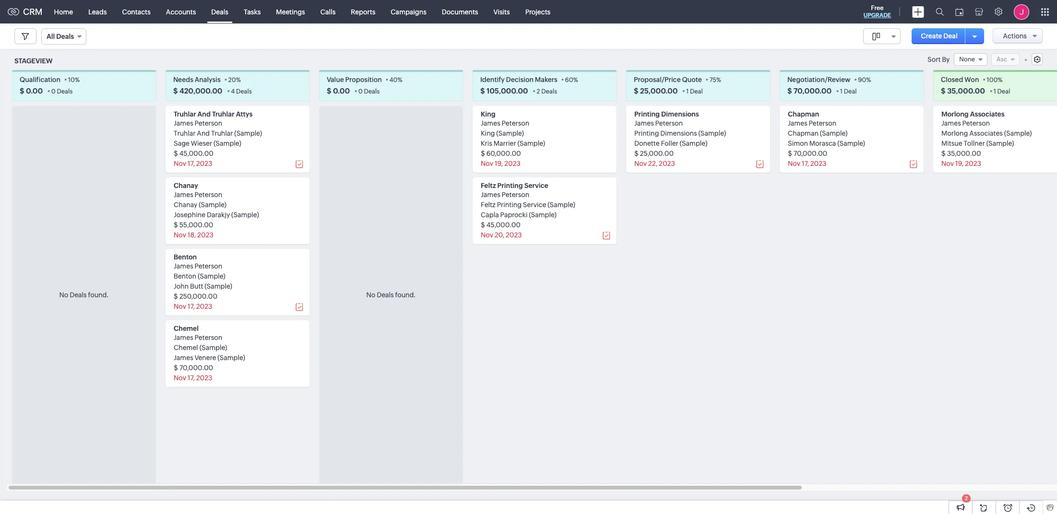 Task type: vqa. For each thing, say whether or not it's contained in the screenshot.
the rightmost Lost
no



Task type: describe. For each thing, give the bounding box(es) containing it.
2 deals
[[537, 88, 558, 95]]

25,000.00 inside printing dimensions james peterson printing dimensions (sample) donette foller (sample) $ 25,000.00 nov 22, 2023
[[640, 150, 674, 158]]

truhlar up truhlar and truhlar (sample) link
[[212, 111, 235, 118]]

visits
[[494, 8, 510, 16]]

create
[[922, 32, 943, 40]]

meetings
[[276, 8, 305, 16]]

2 king from the top
[[481, 130, 495, 137]]

nov inside chemel james peterson chemel (sample) james venere (sample) $ 70,000.00 nov 17, 2023
[[174, 375, 186, 382]]

peterson inside chemel james peterson chemel (sample) james venere (sample) $ 70,000.00 nov 17, 2023
[[195, 334, 222, 342]]

morlong associates (sample) link
[[942, 130, 1033, 137]]

2023 inside morlong associates james peterson morlong associates (sample) mitsue tollner (sample) $ 35,000.00 nov 19, 2023
[[966, 160, 982, 168]]

(sample) right marrier
[[518, 140, 546, 148]]

printing down $ 25,000.00
[[635, 111, 660, 118]]

kris marrier (sample) link
[[481, 140, 546, 148]]

peterson inside chanay james peterson chanay (sample) josephine darakjy (sample) $ 55,000.00 nov 18, 2023
[[195, 191, 222, 199]]

chapman (sample) link
[[788, 130, 848, 137]]

None field
[[955, 53, 988, 66]]

19, inside morlong associates james peterson morlong associates (sample) mitsue tollner (sample) $ 35,000.00 nov 19, 2023
[[956, 160, 964, 168]]

campaigns link
[[383, 0, 434, 23]]

1 feltz from the top
[[481, 182, 496, 190]]

james inside benton james peterson benton (sample) john butt (sample) $ 250,000.00 nov 17, 2023
[[174, 263, 193, 270]]

no deals found. for value proposition
[[367, 292, 416, 299]]

17, for chemel james peterson chemel (sample) james venere (sample) $ 70,000.00 nov 17, 2023
[[188, 375, 195, 382]]

(sample) up capla paprocki (sample) link
[[548, 201, 576, 209]]

peterson inside king james peterson king (sample) kris marrier (sample) $ 60,000.00 nov 19, 2023
[[502, 120, 530, 127]]

deals link
[[204, 0, 236, 23]]

proposition
[[346, 76, 382, 84]]

70,000.00 for chemel james peterson chemel (sample) james venere (sample) $ 70,000.00 nov 17, 2023
[[179, 365, 213, 372]]

reports link
[[343, 0, 383, 23]]

0 vertical spatial and
[[198, 111, 211, 118]]

josephine
[[174, 211, 206, 219]]

truhlar up "sage wieser (sample)" link
[[211, 130, 233, 137]]

2 chapman from the top
[[788, 130, 819, 137]]

nov inside printing dimensions james peterson printing dimensions (sample) donette foller (sample) $ 25,000.00 nov 22, 2023
[[635, 160, 647, 168]]

deal for $ 35,000.00
[[998, 88, 1011, 95]]

home
[[54, 8, 73, 16]]

All Deals field
[[41, 28, 86, 45]]

1 for $ 70,000.00
[[841, 88, 843, 95]]

darakjy
[[207, 211, 230, 219]]

2023 inside chanay james peterson chanay (sample) josephine darakjy (sample) $ 55,000.00 nov 18, 2023
[[197, 232, 214, 239]]

create menu element
[[907, 0, 931, 23]]

truhlar and truhlar attys james peterson truhlar and truhlar (sample) sage wieser (sample) $ 45,000.00 nov 17, 2023
[[174, 111, 262, 168]]

(sample) down benton (sample) link
[[205, 283, 232, 291]]

capla
[[481, 211, 499, 219]]

won
[[965, 76, 980, 84]]

mitsue
[[942, 140, 963, 148]]

2 feltz from the top
[[481, 201, 496, 209]]

value
[[327, 76, 344, 84]]

john butt (sample) link
[[174, 283, 232, 291]]

chemel james peterson chemel (sample) james venere (sample) $ 70,000.00 nov 17, 2023
[[174, 325, 245, 382]]

0 vertical spatial service
[[525, 182, 549, 190]]

2023 inside chapman james peterson chapman (sample) simon morasca (sample) $ 70,000.00 nov 17, 2023
[[811, 160, 827, 168]]

printing up paprocki
[[497, 201, 522, 209]]

venere
[[195, 355, 216, 362]]

$ inside truhlar and truhlar attys james peterson truhlar and truhlar (sample) sage wieser (sample) $ 45,000.00 nov 17, 2023
[[174, 150, 178, 158]]

17, for chapman james peterson chapman (sample) simon morasca (sample) $ 70,000.00 nov 17, 2023
[[802, 160, 810, 168]]

contacts
[[122, 8, 151, 16]]

analysis
[[195, 76, 221, 84]]

$ inside chapman james peterson chapman (sample) simon morasca (sample) $ 70,000.00 nov 17, 2023
[[788, 150, 793, 158]]

4 deals
[[231, 88, 252, 95]]

$ down closed
[[942, 87, 946, 95]]

leads
[[88, 8, 107, 16]]

identify decision makers
[[481, 76, 558, 84]]

benton (sample) link
[[174, 273, 226, 281]]

closed won
[[942, 76, 980, 84]]

105,000.00
[[487, 87, 528, 95]]

profile image
[[1015, 4, 1030, 19]]

20
[[228, 76, 236, 84]]

printing up feltz printing service (sample) link
[[498, 182, 523, 190]]

james inside feltz printing service james peterson feltz printing service (sample) capla paprocki (sample) $ 45,000.00 nov 20, 2023
[[481, 191, 501, 199]]

qualification
[[20, 76, 61, 84]]

2 morlong from the top
[[942, 130, 969, 137]]

2023 inside feltz printing service james peterson feltz printing service (sample) capla paprocki (sample) $ 45,000.00 nov 20, 2023
[[506, 232, 522, 239]]

nov inside king james peterson king (sample) kris marrier (sample) $ 60,000.00 nov 19, 2023
[[481, 160, 494, 168]]

1 morlong from the top
[[942, 111, 969, 118]]

morlong associates james peterson morlong associates (sample) mitsue tollner (sample) $ 35,000.00 nov 19, 2023
[[942, 111, 1033, 168]]

sort by
[[928, 56, 950, 63]]

calls
[[321, 8, 336, 16]]

1 for $ 25,000.00
[[687, 88, 689, 95]]

(sample) up mitsue tollner (sample) "link"
[[1005, 130, 1033, 137]]

sort
[[928, 56, 941, 63]]

tasks link
[[236, 0, 269, 23]]

profile element
[[1009, 0, 1036, 23]]

actions
[[1004, 32, 1028, 40]]

% for identify decision makers
[[574, 76, 579, 84]]

quote
[[683, 76, 702, 84]]

35,000.00 inside morlong associates james peterson morlong associates (sample) mitsue tollner (sample) $ 35,000.00 nov 19, 2023
[[948, 150, 982, 158]]

19, inside king james peterson king (sample) kris marrier (sample) $ 60,000.00 nov 19, 2023
[[495, 160, 503, 168]]

1 chapman from the top
[[788, 111, 820, 118]]

search image
[[936, 8, 944, 16]]

leads link
[[81, 0, 115, 23]]

(sample) down printing dimensions (sample) link
[[680, 140, 708, 148]]

tasks
[[244, 8, 261, 16]]

by
[[943, 56, 950, 63]]

1 vertical spatial service
[[523, 201, 547, 209]]

22,
[[649, 160, 658, 168]]

peterson inside truhlar and truhlar attys james peterson truhlar and truhlar (sample) sage wieser (sample) $ 45,000.00 nov 17, 2023
[[195, 120, 222, 127]]

2023 inside benton james peterson benton (sample) john butt (sample) $ 250,000.00 nov 17, 2023
[[196, 303, 212, 311]]

peterson inside morlong associates james peterson morlong associates (sample) mitsue tollner (sample) $ 35,000.00 nov 19, 2023
[[963, 120, 991, 127]]

90 %
[[859, 76, 872, 84]]

$ 105,000.00
[[481, 87, 528, 95]]

campaigns
[[391, 8, 427, 16]]

king james peterson king (sample) kris marrier (sample) $ 60,000.00 nov 19, 2023
[[481, 111, 546, 168]]

10 %
[[68, 76, 80, 84]]

60,000.00
[[487, 150, 521, 158]]

negotiation/review
[[788, 76, 851, 84]]

james inside truhlar and truhlar attys james peterson truhlar and truhlar (sample) sage wieser (sample) $ 45,000.00 nov 17, 2023
[[174, 120, 193, 127]]

(sample) up josephine darakjy (sample) link
[[199, 201, 227, 209]]

250,000.00
[[179, 293, 218, 301]]

45,000.00 inside truhlar and truhlar attys james peterson truhlar and truhlar (sample) sage wieser (sample) $ 45,000.00 nov 17, 2023
[[179, 150, 214, 158]]

decision
[[506, 76, 534, 84]]

james down chemel link
[[174, 334, 193, 342]]

1 deal for 35,000.00
[[994, 88, 1011, 95]]

josephine darakjy (sample) link
[[174, 211, 259, 219]]

peterson inside printing dimensions james peterson printing dimensions (sample) donette foller (sample) $ 25,000.00 nov 22, 2023
[[656, 120, 683, 127]]

0 for qualification
[[51, 88, 56, 95]]

deal for $ 25,000.00
[[690, 88, 703, 95]]

1 deal for 70,000.00
[[841, 88, 857, 95]]

james inside king james peterson king (sample) kris marrier (sample) $ 60,000.00 nov 19, 2023
[[481, 120, 501, 127]]

create deal button
[[912, 28, 968, 44]]

size image
[[873, 32, 880, 41]]

truhlar up sage
[[174, 130, 196, 137]]

$ inside feltz printing service james peterson feltz printing service (sample) capla paprocki (sample) $ 45,000.00 nov 20, 2023
[[481, 221, 485, 229]]

needs analysis
[[173, 76, 221, 84]]

$ inside morlong associates james peterson morlong associates (sample) mitsue tollner (sample) $ 35,000.00 nov 19, 2023
[[942, 150, 946, 158]]

chemel link
[[174, 325, 199, 333]]

benton link
[[174, 254, 197, 261]]

foller
[[661, 140, 679, 148]]

1 35,000.00 from the top
[[948, 87, 986, 95]]

proposal/price
[[634, 76, 681, 84]]

search element
[[931, 0, 950, 24]]

no deals found. for qualification
[[59, 292, 109, 299]]

james inside chanay james peterson chanay (sample) josephine darakjy (sample) $ 55,000.00 nov 18, 2023
[[174, 191, 193, 199]]

butt
[[190, 283, 203, 291]]

(sample) up the james venere (sample) link
[[200, 344, 227, 352]]

2023 inside chemel james peterson chemel (sample) james venere (sample) $ 70,000.00 nov 17, 2023
[[196, 375, 212, 382]]

$ 420,000.00
[[173, 87, 223, 95]]

$ 25,000.00
[[634, 87, 678, 95]]

0 vertical spatial dimensions
[[662, 111, 699, 118]]

morlong associates link
[[942, 111, 1005, 118]]

calls link
[[313, 0, 343, 23]]

$ inside chemel james peterson chemel (sample) james venere (sample) $ 70,000.00 nov 17, 2023
[[174, 365, 178, 372]]

0 deals for value proposition
[[359, 88, 380, 95]]

60 %
[[565, 76, 579, 84]]

chanay (sample) link
[[174, 201, 227, 209]]

(sample) right venere
[[218, 355, 245, 362]]



Task type: locate. For each thing, give the bounding box(es) containing it.
closed
[[942, 76, 964, 84]]

90
[[859, 76, 867, 84]]

2
[[537, 88, 540, 95], [966, 496, 969, 502]]

paprocki
[[501, 211, 528, 219]]

crm link
[[8, 7, 43, 17]]

2023 down morasca
[[811, 160, 827, 168]]

$ down the value
[[327, 87, 332, 95]]

1 vertical spatial 45,000.00
[[487, 221, 521, 229]]

1 25,000.00 from the top
[[640, 87, 678, 95]]

$ inside king james peterson king (sample) kris marrier (sample) $ 60,000.00 nov 19, 2023
[[481, 150, 485, 158]]

benton
[[174, 254, 197, 261], [174, 273, 196, 281]]

nov down 60,000.00
[[481, 160, 494, 168]]

17, inside chapman james peterson chapman (sample) simon morasca (sample) $ 70,000.00 nov 17, 2023
[[802, 160, 810, 168]]

1 deal down negotiation/review
[[841, 88, 857, 95]]

20 %
[[228, 76, 241, 84]]

(sample) down truhlar and truhlar (sample) link
[[214, 140, 241, 148]]

3 % from the left
[[398, 76, 403, 84]]

truhlar and truhlar attys link
[[174, 111, 253, 118]]

% for negotiation/review
[[867, 76, 872, 84]]

chanay link
[[174, 182, 198, 190]]

free upgrade
[[864, 4, 892, 19]]

2023 down tollner
[[966, 160, 982, 168]]

1 1 from the left
[[687, 88, 689, 95]]

70,000.00 down venere
[[179, 365, 213, 372]]

dimensions up "donette foller (sample)" link at the top right
[[661, 130, 697, 137]]

truhlar down $ 420,000.00 at the top left of page
[[174, 111, 196, 118]]

1 deal for 25,000.00
[[687, 88, 703, 95]]

1 horizontal spatial 1
[[841, 88, 843, 95]]

1 horizontal spatial $ 0.00
[[327, 87, 350, 95]]

0 vertical spatial 45,000.00
[[179, 150, 214, 158]]

(sample) right morasca
[[838, 140, 866, 148]]

chemel down chemel link
[[174, 344, 198, 352]]

$ 0.00
[[20, 87, 43, 95], [327, 87, 350, 95]]

nov down mitsue
[[942, 160, 955, 168]]

simon morasca (sample) link
[[788, 140, 866, 148]]

all
[[47, 33, 55, 40]]

1 down negotiation/review
[[841, 88, 843, 95]]

2 25,000.00 from the top
[[640, 150, 674, 158]]

1 vertical spatial chanay
[[174, 201, 198, 209]]

40
[[390, 76, 398, 84]]

45,000.00 inside feltz printing service james peterson feltz printing service (sample) capla paprocki (sample) $ 45,000.00 nov 20, 2023
[[487, 221, 521, 229]]

0 down qualification
[[51, 88, 56, 95]]

chanay up josephine
[[174, 201, 198, 209]]

documents link
[[434, 0, 486, 23]]

2 chemel from the top
[[174, 344, 198, 352]]

0 horizontal spatial 0.00
[[26, 87, 43, 95]]

2 horizontal spatial 1
[[994, 88, 997, 95]]

1 no from the left
[[59, 292, 68, 299]]

nov inside morlong associates james peterson morlong associates (sample) mitsue tollner (sample) $ 35,000.00 nov 19, 2023
[[942, 160, 955, 168]]

1 vertical spatial chemel
[[174, 344, 198, 352]]

peterson inside feltz printing service james peterson feltz printing service (sample) capla paprocki (sample) $ 45,000.00 nov 20, 2023
[[502, 191, 530, 199]]

simon
[[788, 140, 809, 148]]

$ down donette
[[635, 150, 639, 158]]

king up 'kris'
[[481, 130, 495, 137]]

peterson inside benton james peterson benton (sample) john butt (sample) $ 250,000.00 nov 17, 2023
[[195, 263, 222, 270]]

17, inside truhlar and truhlar attys james peterson truhlar and truhlar (sample) sage wieser (sample) $ 45,000.00 nov 17, 2023
[[188, 160, 195, 168]]

$ down simon
[[788, 150, 793, 158]]

makers
[[535, 76, 558, 84]]

1 vertical spatial 2
[[966, 496, 969, 502]]

no for value proposition
[[367, 292, 376, 299]]

1 vertical spatial and
[[197, 130, 210, 137]]

1 deal down quote
[[687, 88, 703, 95]]

45,000.00
[[179, 150, 214, 158], [487, 221, 521, 229]]

peterson inside chapman james peterson chapman (sample) simon morasca (sample) $ 70,000.00 nov 17, 2023
[[809, 120, 837, 127]]

1 horizontal spatial 45,000.00
[[487, 221, 521, 229]]

(sample) up kris marrier (sample) link
[[497, 130, 524, 137]]

james inside printing dimensions james peterson printing dimensions (sample) donette foller (sample) $ 25,000.00 nov 22, 2023
[[635, 120, 654, 127]]

1 vertical spatial chapman
[[788, 130, 819, 137]]

0 vertical spatial king
[[481, 111, 496, 118]]

james
[[174, 120, 193, 127], [481, 120, 501, 127], [635, 120, 654, 127], [788, 120, 808, 127], [942, 120, 962, 127], [174, 191, 193, 199], [481, 191, 501, 199], [174, 263, 193, 270], [174, 334, 193, 342], [174, 355, 193, 362]]

create menu image
[[913, 6, 925, 18]]

reports
[[351, 8, 376, 16]]

$ 0.00 for value proposition
[[327, 87, 350, 95]]

$ down needs
[[173, 87, 178, 95]]

0 horizontal spatial no
[[59, 292, 68, 299]]

no for qualification
[[59, 292, 68, 299]]

contacts link
[[115, 0, 158, 23]]

1 down quote
[[687, 88, 689, 95]]

peterson down 'printing dimensions' link
[[656, 120, 683, 127]]

1 king from the top
[[481, 111, 496, 118]]

0 deals for qualification
[[51, 88, 73, 95]]

1 found. from the left
[[88, 292, 109, 299]]

tollner
[[964, 140, 986, 148]]

2023 down wieser
[[196, 160, 212, 168]]

2 1 from the left
[[841, 88, 843, 95]]

70,000.00 inside chemel james peterson chemel (sample) james venere (sample) $ 70,000.00 nov 17, 2023
[[179, 365, 213, 372]]

truhlar
[[174, 111, 196, 118], [212, 111, 235, 118], [174, 130, 196, 137], [211, 130, 233, 137]]

peterson up king (sample) link at the left top of the page
[[502, 120, 530, 127]]

documents
[[442, 8, 478, 16]]

james inside morlong associates james peterson morlong associates (sample) mitsue tollner (sample) $ 35,000.00 nov 19, 2023
[[942, 120, 962, 127]]

found. for qualification
[[88, 292, 109, 299]]

marrier
[[494, 140, 516, 148]]

0.00 down the value
[[333, 87, 350, 95]]

1
[[687, 88, 689, 95], [841, 88, 843, 95], [994, 88, 997, 95]]

meetings link
[[269, 0, 313, 23]]

peterson up benton (sample) link
[[195, 263, 222, 270]]

1 vertical spatial associates
[[970, 130, 1004, 137]]

dimensions up printing dimensions (sample) link
[[662, 111, 699, 118]]

0.00 for value proposition
[[333, 87, 350, 95]]

$ inside printing dimensions james peterson printing dimensions (sample) donette foller (sample) $ 25,000.00 nov 22, 2023
[[635, 150, 639, 158]]

3 1 from the left
[[994, 88, 997, 95]]

1 0.00 from the left
[[26, 87, 43, 95]]

chapman
[[788, 111, 820, 118], [788, 130, 819, 137]]

1 horizontal spatial 0
[[359, 88, 363, 95]]

% for proposal/price quote
[[717, 76, 722, 84]]

found. for value proposition
[[395, 292, 416, 299]]

kris
[[481, 140, 493, 148]]

nov left '20,'
[[481, 232, 494, 239]]

deal down negotiation/review
[[844, 88, 857, 95]]

accounts
[[166, 8, 196, 16]]

2 chanay from the top
[[174, 201, 198, 209]]

and up wieser
[[197, 130, 210, 137]]

% for closed won
[[998, 76, 1003, 84]]

2023 down 250,000.00
[[196, 303, 212, 311]]

17, down venere
[[188, 375, 195, 382]]

1 vertical spatial morlong
[[942, 130, 969, 137]]

1 vertical spatial benton
[[174, 273, 196, 281]]

2023 down 60,000.00
[[505, 160, 521, 168]]

none
[[960, 56, 976, 63]]

attys
[[236, 111, 253, 118]]

(sample) down attys
[[234, 130, 262, 137]]

2 0 deals from the left
[[359, 88, 380, 95]]

nov left 22,
[[635, 160, 647, 168]]

1 vertical spatial feltz
[[481, 201, 496, 209]]

2023 inside king james peterson king (sample) kris marrier (sample) $ 60,000.00 nov 19, 2023
[[505, 160, 521, 168]]

feltz printing service (sample) link
[[481, 201, 576, 209]]

17, down simon
[[802, 160, 810, 168]]

value proposition
[[327, 76, 382, 84]]

None field
[[864, 28, 901, 44]]

sage
[[174, 140, 190, 148]]

18,
[[188, 232, 196, 239]]

chapman link
[[788, 111, 820, 118]]

(sample) down morlong associates (sample) link
[[987, 140, 1015, 148]]

king
[[481, 111, 496, 118], [481, 130, 495, 137]]

deal for $ 70,000.00
[[844, 88, 857, 95]]

45,000.00 up '20,'
[[487, 221, 521, 229]]

2 no deals found. from the left
[[367, 292, 416, 299]]

2 19, from the left
[[956, 160, 964, 168]]

and down 420,000.00
[[198, 111, 211, 118]]

20,
[[495, 232, 505, 239]]

chanay
[[174, 182, 198, 190], [174, 201, 198, 209]]

truhlar and truhlar (sample) link
[[174, 130, 262, 137]]

printing dimensions (sample) link
[[635, 130, 727, 137]]

1 horizontal spatial 0.00
[[333, 87, 350, 95]]

(sample) up "donette foller (sample)" link at the top right
[[699, 130, 727, 137]]

peterson down morlong associates link
[[963, 120, 991, 127]]

create deal
[[922, 32, 958, 40]]

0 down proposition
[[359, 88, 363, 95]]

0 vertical spatial associates
[[971, 111, 1005, 118]]

peterson up chanay (sample) "link"
[[195, 191, 222, 199]]

1 horizontal spatial 1 deal
[[841, 88, 857, 95]]

$ down sage
[[174, 150, 178, 158]]

printing up donette
[[635, 130, 659, 137]]

$ inside chanay james peterson chanay (sample) josephine darakjy (sample) $ 55,000.00 nov 18, 2023
[[174, 221, 178, 229]]

0 for value proposition
[[359, 88, 363, 95]]

0 horizontal spatial 45,000.00
[[179, 150, 214, 158]]

$ down "chemel (sample)" link
[[174, 365, 178, 372]]

19, down mitsue
[[956, 160, 964, 168]]

0 horizontal spatial 19,
[[495, 160, 503, 168]]

3 1 deal from the left
[[994, 88, 1011, 95]]

2 vertical spatial 70,000.00
[[179, 365, 213, 372]]

upgrade
[[864, 12, 892, 19]]

deals inside all deals field
[[56, 33, 74, 40]]

john
[[174, 283, 189, 291]]

james up mitsue
[[942, 120, 962, 127]]

(sample) up simon morasca (sample) link
[[820, 130, 848, 137]]

visits link
[[486, 0, 518, 23]]

1 0 from the left
[[51, 88, 56, 95]]

james down king link
[[481, 120, 501, 127]]

25,000.00 up 22,
[[640, 150, 674, 158]]

0 deals down 10
[[51, 88, 73, 95]]

proposal/price quote
[[634, 76, 702, 84]]

chanay james peterson chanay (sample) josephine darakjy (sample) $ 55,000.00 nov 18, 2023
[[174, 182, 259, 239]]

% for value proposition
[[398, 76, 403, 84]]

5 % from the left
[[717, 76, 722, 84]]

service up capla paprocki (sample) link
[[523, 201, 547, 209]]

19, down 60,000.00
[[495, 160, 503, 168]]

0 vertical spatial chanay
[[174, 182, 198, 190]]

$ 0.00 for qualification
[[20, 87, 43, 95]]

1 horizontal spatial 2
[[966, 496, 969, 502]]

(sample) right darakjy
[[231, 211, 259, 219]]

2023 down 55,000.00
[[197, 232, 214, 239]]

0 vertical spatial 25,000.00
[[640, 87, 678, 95]]

james down chanay link
[[174, 191, 193, 199]]

0 deals down proposition
[[359, 88, 380, 95]]

james down 'chapman' link
[[788, 120, 808, 127]]

0.00 for qualification
[[26, 87, 43, 95]]

100 %
[[987, 76, 1003, 84]]

$ 70,000.00
[[788, 87, 832, 95]]

1 horizontal spatial 19,
[[956, 160, 964, 168]]

0 vertical spatial chapman
[[788, 111, 820, 118]]

projects link
[[518, 0, 559, 23]]

1 for $ 35,000.00
[[994, 88, 997, 95]]

1 1 deal from the left
[[687, 88, 703, 95]]

17, down 250,000.00
[[188, 303, 195, 311]]

morlong down $ 35,000.00
[[942, 111, 969, 118]]

2 for 2 deals
[[537, 88, 540, 95]]

25,000.00
[[640, 87, 678, 95], [640, 150, 674, 158]]

0 vertical spatial feltz
[[481, 182, 496, 190]]

deal down quote
[[690, 88, 703, 95]]

nov inside chanay james peterson chanay (sample) josephine darakjy (sample) $ 55,000.00 nov 18, 2023
[[174, 232, 186, 239]]

0.00 down qualification
[[26, 87, 43, 95]]

2 horizontal spatial 1 deal
[[994, 88, 1011, 95]]

1 $ 0.00 from the left
[[20, 87, 43, 95]]

chemel up "chemel (sample)" link
[[174, 325, 199, 333]]

service up feltz printing service (sample) link
[[525, 182, 549, 190]]

nov down the james venere (sample) link
[[174, 375, 186, 382]]

0 vertical spatial morlong
[[942, 111, 969, 118]]

1 % from the left
[[75, 76, 80, 84]]

% for needs analysis
[[236, 76, 241, 84]]

peterson up "chapman (sample)" link
[[809, 120, 837, 127]]

2023 inside truhlar and truhlar attys james peterson truhlar and truhlar (sample) sage wieser (sample) $ 45,000.00 nov 17, 2023
[[196, 160, 212, 168]]

nov inside chapman james peterson chapman (sample) simon morasca (sample) $ 70,000.00 nov 17, 2023
[[788, 160, 801, 168]]

$ down qualification
[[20, 87, 24, 95]]

$ 0.00 down qualification
[[20, 87, 43, 95]]

james inside chapman james peterson chapman (sample) simon morasca (sample) $ 70,000.00 nov 17, 2023
[[788, 120, 808, 127]]

35,000.00
[[948, 87, 986, 95], [948, 150, 982, 158]]

1 0 deals from the left
[[51, 88, 73, 95]]

0 horizontal spatial 2
[[537, 88, 540, 95]]

1 vertical spatial king
[[481, 130, 495, 137]]

feltz printing service link
[[481, 182, 549, 190]]

55,000.00
[[179, 221, 213, 229]]

2 1 deal from the left
[[841, 88, 857, 95]]

% for qualification
[[75, 76, 80, 84]]

1 chemel from the top
[[174, 325, 199, 333]]

6 % from the left
[[867, 76, 872, 84]]

and
[[198, 111, 211, 118], [197, 130, 210, 137]]

$ down josephine
[[174, 221, 178, 229]]

0 horizontal spatial $ 0.00
[[20, 87, 43, 95]]

mitsue tollner (sample) link
[[942, 140, 1015, 148]]

0 horizontal spatial 1
[[687, 88, 689, 95]]

1 deal
[[687, 88, 703, 95], [841, 88, 857, 95], [994, 88, 1011, 95]]

chemel (sample) link
[[174, 344, 227, 352]]

2 0.00 from the left
[[333, 87, 350, 95]]

2 0 from the left
[[359, 88, 363, 95]]

2023 down venere
[[196, 375, 212, 382]]

james venere (sample) link
[[174, 355, 245, 362]]

17, inside benton james peterson benton (sample) john butt (sample) $ 250,000.00 nov 17, 2023
[[188, 303, 195, 311]]

70,000.00 down negotiation/review
[[794, 87, 832, 95]]

2 $ 0.00 from the left
[[327, 87, 350, 95]]

identify
[[481, 76, 505, 84]]

feltz printing service james peterson feltz printing service (sample) capla paprocki (sample) $ 45,000.00 nov 20, 2023
[[481, 182, 576, 239]]

0 horizontal spatial 1 deal
[[687, 88, 703, 95]]

morasca
[[810, 140, 837, 148]]

$ down identify
[[481, 87, 485, 95]]

king link
[[481, 111, 496, 118]]

james up 'capla'
[[481, 191, 501, 199]]

benton james peterson benton (sample) john butt (sample) $ 250,000.00 nov 17, 2023
[[174, 254, 232, 311]]

associates up morlong associates (sample) link
[[971, 111, 1005, 118]]

calendar image
[[956, 8, 964, 16]]

james down benton link
[[174, 263, 193, 270]]

$ up 'chapman' link
[[788, 87, 793, 95]]

(sample) up john butt (sample) link
[[198, 273, 226, 281]]

stageview
[[14, 57, 53, 65]]

0 horizontal spatial 0 deals
[[51, 88, 73, 95]]

0 vertical spatial 35,000.00
[[948, 87, 986, 95]]

1 deal down 100 %
[[994, 88, 1011, 95]]

associates up mitsue tollner (sample) "link"
[[970, 130, 1004, 137]]

2 35,000.00 from the top
[[948, 150, 982, 158]]

chanay up chanay (sample) "link"
[[174, 182, 198, 190]]

0 horizontal spatial 0
[[51, 88, 56, 95]]

17, for benton james peterson benton (sample) john butt (sample) $ 250,000.00 nov 17, 2023
[[188, 303, 195, 311]]

1 vertical spatial 25,000.00
[[640, 150, 674, 158]]

1 benton from the top
[[174, 254, 197, 261]]

2 for 2
[[966, 496, 969, 502]]

0 horizontal spatial found.
[[88, 292, 109, 299]]

free
[[872, 4, 884, 12]]

1 vertical spatial 35,000.00
[[948, 150, 982, 158]]

deal inside button
[[944, 32, 958, 40]]

10
[[68, 76, 75, 84]]

$ inside benton james peterson benton (sample) john butt (sample) $ 250,000.00 nov 17, 2023
[[174, 293, 178, 301]]

0 vertical spatial 2
[[537, 88, 540, 95]]

2 no from the left
[[367, 292, 376, 299]]

70,000.00 for chapman james peterson chapman (sample) simon morasca (sample) $ 70,000.00 nov 17, 2023
[[794, 150, 828, 158]]

1 horizontal spatial 0 deals
[[359, 88, 380, 95]]

all deals
[[47, 33, 74, 40]]

2 % from the left
[[236, 76, 241, 84]]

2 benton from the top
[[174, 273, 196, 281]]

nov inside feltz printing service james peterson feltz printing service (sample) capla paprocki (sample) $ 45,000.00 nov 20, 2023
[[481, 232, 494, 239]]

found.
[[88, 292, 109, 299], [395, 292, 416, 299]]

0 vertical spatial benton
[[174, 254, 197, 261]]

2023 right '20,'
[[506, 232, 522, 239]]

home link
[[46, 0, 81, 23]]

4 % from the left
[[574, 76, 579, 84]]

sage wieser (sample) link
[[174, 140, 241, 148]]

$ down proposal/price
[[634, 87, 639, 95]]

1 19, from the left
[[495, 160, 503, 168]]

wieser
[[191, 140, 212, 148]]

17, inside chemel james peterson chemel (sample) james venere (sample) $ 70,000.00 nov 17, 2023
[[188, 375, 195, 382]]

1 horizontal spatial no
[[367, 292, 376, 299]]

peterson up "chemel (sample)" link
[[195, 334, 222, 342]]

deal right "create"
[[944, 32, 958, 40]]

2 found. from the left
[[395, 292, 416, 299]]

70,000.00 inside chapman james peterson chapman (sample) simon morasca (sample) $ 70,000.00 nov 17, 2023
[[794, 150, 828, 158]]

0 vertical spatial chemel
[[174, 325, 199, 333]]

1 horizontal spatial no deals found.
[[367, 292, 416, 299]]

nov inside benton james peterson benton (sample) john butt (sample) $ 250,000.00 nov 17, 2023
[[174, 303, 186, 311]]

king (sample) link
[[481, 130, 524, 137]]

7 % from the left
[[998, 76, 1003, 84]]

(sample) down feltz printing service (sample) link
[[529, 211, 557, 219]]

peterson down "truhlar and truhlar attys" link
[[195, 120, 222, 127]]

nov down simon
[[788, 160, 801, 168]]

1 horizontal spatial found.
[[395, 292, 416, 299]]

$ down the john at left bottom
[[174, 293, 178, 301]]

0 horizontal spatial no deals found.
[[59, 292, 109, 299]]

nov inside truhlar and truhlar attys james peterson truhlar and truhlar (sample) sage wieser (sample) $ 45,000.00 nov 17, 2023
[[174, 160, 186, 168]]

2023 inside printing dimensions james peterson printing dimensions (sample) donette foller (sample) $ 25,000.00 nov 22, 2023
[[659, 160, 675, 168]]

1 vertical spatial dimensions
[[661, 130, 697, 137]]

1 chanay from the top
[[174, 182, 198, 190]]

1 vertical spatial 70,000.00
[[794, 150, 828, 158]]

1 no deals found. from the left
[[59, 292, 109, 299]]

associates
[[971, 111, 1005, 118], [970, 130, 1004, 137]]

nov left 18,
[[174, 232, 186, 239]]

james down "chemel (sample)" link
[[174, 355, 193, 362]]

0 vertical spatial 70,000.00
[[794, 87, 832, 95]]

printing
[[635, 111, 660, 118], [635, 130, 659, 137], [498, 182, 523, 190], [497, 201, 522, 209]]

dimensions
[[662, 111, 699, 118], [661, 130, 697, 137]]



